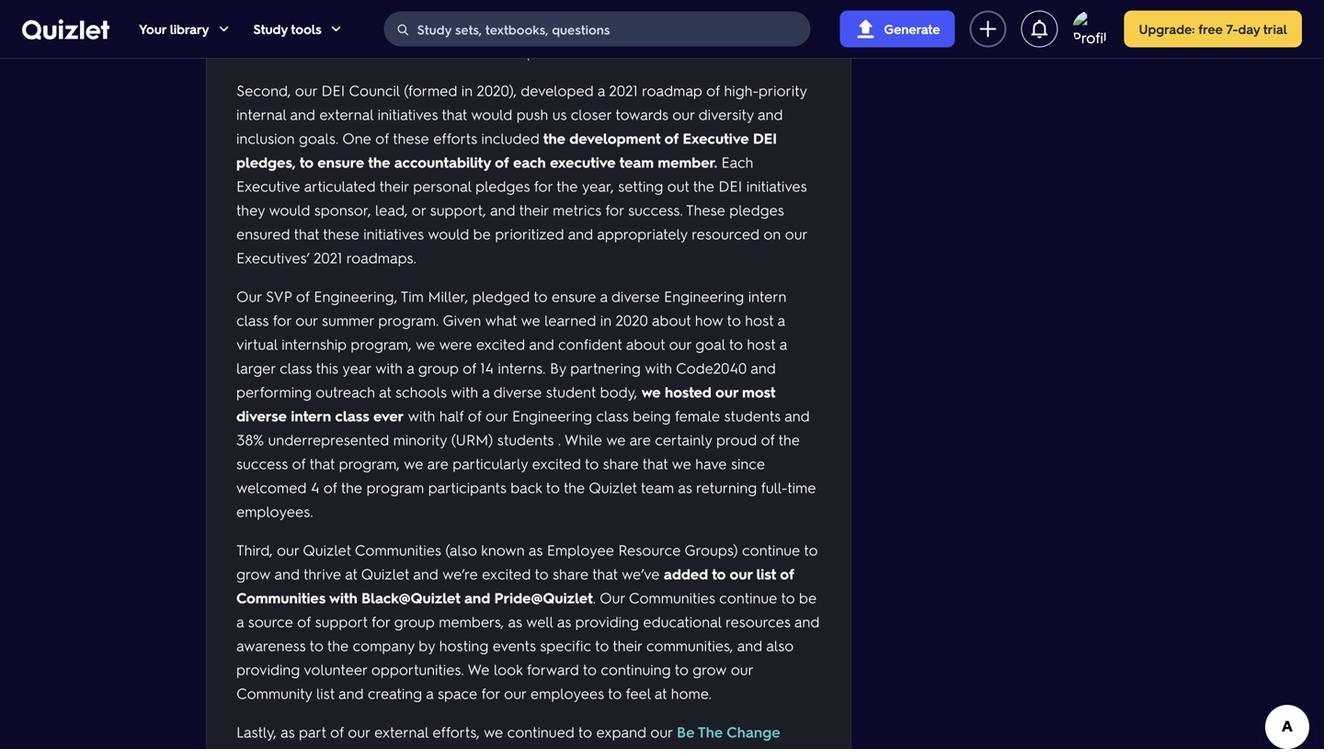 Task type: locate. For each thing, give the bounding box(es) containing it.
setting
[[618, 176, 664, 196]]

grow inside . our communities continue to be a source of support for group members, as well as providing educational resources and awareness to the company by hosting events specific to their communities, and also providing volunteer opportunities. we look forward to continuing to grow our community list and creating a space for our employees to feel at home.
[[693, 660, 727, 680]]

2 horizontal spatial quizlet
[[589, 478, 637, 497]]

quizlet inside with half of our engineering class being female students and 38% underrepresented minority (urm) students . while we are certainly proud of the success of that program, we are particularly excited to share that we have since welcomed 4 of the program participants back to the quizlet team as returning full-time employees.
[[589, 478, 637, 497]]

would inside 'second, our dei council (formed in 2020), developed a 2021 roadmap of high-priority internal and external initiatives that would push us closer towards our diversity and inclusion goals. one of these efforts included'
[[471, 104, 513, 124]]

support
[[315, 612, 368, 632]]

our inside we hosted our most diverse intern class ever
[[716, 382, 739, 402]]

1 vertical spatial students
[[498, 430, 554, 450]]

individuals.
[[721, 42, 795, 61]]

dei
[[322, 81, 345, 100], [753, 128, 778, 148], [719, 176, 743, 196]]

executive down pledges,
[[236, 176, 300, 196]]

1 vertical spatial .
[[593, 588, 596, 608]]

students down we hosted our most diverse intern class ever
[[498, 430, 554, 450]]

participants
[[428, 478, 507, 497]]

that down caret down image
[[312, 42, 338, 61]]

accountability
[[394, 152, 491, 172]]

to inside and code2040 that connect us to an incredible pool of talented and diverse individuals.
[[419, 42, 433, 61]]

pledges,
[[236, 152, 296, 172]]

our left svp
[[236, 287, 262, 306]]

study
[[253, 21, 288, 37]]

continuing
[[601, 660, 671, 680]]

schools
[[396, 382, 447, 402]]

pledges down each
[[476, 176, 530, 196]]

1 horizontal spatial intern
[[749, 287, 787, 306]]

1 vertical spatial group
[[394, 612, 435, 632]]

communities up educational
[[629, 588, 716, 608]]

excited down while
[[532, 454, 581, 473]]

about
[[652, 311, 691, 330], [626, 335, 665, 354]]

None search field
[[384, 12, 811, 47]]

1 vertical spatial our
[[600, 588, 625, 608]]

their up continuing
[[613, 636, 643, 656]]

and up roadmap at the top of the page
[[639, 42, 665, 61]]

be inside . our communities continue to be a source of support for group members, as well as providing educational resources and awareness to the company by hosting events specific to their communities, and also providing volunteer opportunities. we look forward to continuing to grow our community list and creating a space for our employees to feel at home.
[[800, 588, 817, 608]]

a down 14
[[482, 382, 490, 402]]

0 vertical spatial team
[[620, 152, 654, 172]]

program, inside with half of our engineering class being female students and 38% underrepresented minority (urm) students . while we are certainly proud of the success of that program, we are particularly excited to share that we have since welcomed 4 of the program participants back to the quizlet team as returning full-time employees.
[[339, 454, 400, 473]]

with
[[376, 358, 403, 378], [645, 358, 673, 378], [451, 382, 478, 402], [408, 406, 436, 426], [329, 588, 358, 608]]

1 vertical spatial share
[[553, 565, 589, 584]]

code2040 down study
[[236, 42, 309, 61]]

a up closer
[[598, 81, 605, 100]]

for
[[534, 176, 553, 196], [606, 200, 624, 219], [273, 311, 292, 330], [372, 612, 390, 632], [482, 684, 500, 703]]

0 vertical spatial code2040
[[236, 42, 309, 61]]

1 vertical spatial their
[[519, 200, 549, 219]]

metrics
[[553, 200, 602, 219]]

development
[[570, 128, 661, 148]]

in inside 'second, our dei council (formed in 2020), developed a 2021 roadmap of high-priority internal and external initiatives that would push us closer towards our diversity and inclusion goals. one of these efforts included'
[[462, 81, 473, 100]]

excited inside the third, our quizlet communities (also known as employee resource groups) continue to grow and thrive at quizlet and we're excited to share that we've
[[482, 565, 531, 584]]

1 quizlet image from the top
[[22, 18, 109, 40]]

1 vertical spatial 2021
[[314, 248, 342, 267]]

these down "sponsor,"
[[323, 224, 360, 243]]

excited inside our svp of engineering, tim miller, pledged to ensure a diverse engineering intern class for our summer program. given what we learned in 2020 about how to host a virtual internship program, we were excited and confident about our goal to host a larger class this year with a group of 14 interns. by partnering with code2040 and performing outreach at schools with a diverse student body,
[[476, 335, 525, 354]]

1 vertical spatial these
[[323, 224, 360, 243]]

group inside . our communities continue to be a source of support for group members, as well as providing educational resources and awareness to the company by hosting events specific to their communities, and also providing volunteer opportunities. we look forward to continuing to grow our community list and creating a space for our employees to feel at home.
[[394, 612, 435, 632]]

at up ever
[[379, 382, 392, 402]]

1 horizontal spatial share
[[603, 454, 639, 473]]

that up executives'
[[294, 224, 319, 243]]

with inside with half of our engineering class being female students and 38% underrepresented minority (urm) students . while we are certainly proud of the success of that program, we are particularly excited to share that we have since welcomed 4 of the program participants back to the quizlet team as returning full-time employees.
[[408, 406, 436, 426]]

1 horizontal spatial at
[[379, 382, 392, 402]]

code2040 inside our svp of engineering, tim miller, pledged to ensure a diverse engineering intern class for our summer program. given what we learned in 2020 about how to host a virtual internship program, we were excited and confident about our goal to host a larger class this year with a group of 14 interns. by partnering with code2040 and performing outreach at schools with a diverse student body,
[[676, 358, 747, 378]]

as
[[678, 478, 692, 497], [529, 541, 543, 560], [508, 612, 522, 632], [557, 612, 572, 632], [281, 723, 295, 742]]

0 vertical spatial list
[[757, 565, 777, 584]]

external up one
[[320, 104, 374, 124]]

to down groups)
[[712, 565, 726, 584]]

0 horizontal spatial be
[[474, 224, 491, 243]]

2 vertical spatial would
[[428, 224, 469, 243]]

to left feel
[[608, 684, 622, 703]]

for inside our svp of engineering, tim miller, pledged to ensure a diverse engineering intern class for our summer program. given what we learned in 2020 about how to host a virtual internship program, we were excited and confident about our goal to host a larger class this year with a group of 14 interns. by partnering with code2040 and performing outreach at schools with a diverse student body,
[[273, 311, 292, 330]]

study tools
[[253, 21, 322, 37]]

communities inside . our communities continue to be a source of support for group members, as well as providing educational resources and awareness to the company by hosting events specific to their communities, and also providing volunteer opportunities. we look forward to continuing to grow our community list and creating a space for our employees to feel at home.
[[629, 588, 716, 608]]

with up half
[[451, 382, 478, 402]]

female
[[675, 406, 720, 426]]

are down minority
[[427, 454, 449, 473]]

students down most
[[725, 406, 781, 426]]

1 vertical spatial executive
[[236, 176, 300, 196]]

and right resources at the bottom right of the page
[[795, 612, 820, 632]]

0 vertical spatial their
[[380, 176, 409, 196]]

0 horizontal spatial executive
[[236, 176, 300, 196]]

space
[[438, 684, 478, 703]]

dei inside 'second, our dei council (formed in 2020), developed a 2021 roadmap of high-priority internal and external initiatives that would push us closer towards our diversity and inclusion goals. one of these efforts included'
[[322, 81, 345, 100]]

we've
[[622, 565, 660, 584]]

lastly, as part of our external efforts, we continued to expand our be the change
[[236, 723, 781, 742]]

upload image
[[855, 18, 877, 40]]

continue right groups)
[[742, 541, 801, 560]]

in inside our svp of engineering, tim miller, pledged to ensure a diverse engineering intern class for our summer program. given what we learned in 2020 about how to host a virtual internship program, we were excited and confident about our goal to host a larger class this year with a group of 14 interns. by partnering with code2040 and performing outreach at schools with a diverse student body,
[[601, 311, 612, 330]]

the development of executive dei pledges, to ensure the accountability of each executive team member.
[[236, 128, 778, 172]]

engineering
[[664, 287, 745, 306], [512, 406, 593, 426]]

your library button
[[139, 0, 231, 58]]

communities up black@quizlet
[[355, 541, 441, 560]]

black@quizlet
[[362, 588, 461, 608]]

students
[[725, 406, 781, 426], [498, 430, 554, 450]]

we up the being
[[642, 382, 661, 402]]

quizlet image
[[22, 18, 109, 40], [22, 19, 109, 40]]

2 quizlet image from the top
[[22, 19, 109, 40]]

our inside . our communities continue to be a source of support for group members, as well as providing educational resources and awareness to the company by hosting events specific to their communities, and also providing volunteer opportunities. we look forward to continuing to grow our community list and creating a space for our employees to feel at home.
[[600, 588, 625, 608]]

summer
[[322, 311, 374, 330]]

ensure inside our svp of engineering, tim miller, pledged to ensure a diverse engineering intern class for our summer program. given what we learned in 2020 about how to host a virtual internship program, we were excited and confident about our goal to host a larger class this year with a group of 14 interns. by partnering with code2040 and performing outreach at schools with a diverse student body,
[[552, 287, 597, 306]]

1 horizontal spatial .
[[593, 588, 596, 608]]

are down the being
[[630, 430, 651, 450]]

grow up home.
[[693, 660, 727, 680]]

0 vertical spatial program,
[[351, 335, 412, 354]]

2 vertical spatial their
[[613, 636, 643, 656]]

caret down image
[[217, 22, 231, 36]]

a
[[598, 81, 605, 100], [600, 287, 608, 306], [778, 311, 785, 330], [780, 335, 787, 354], [407, 358, 414, 378], [482, 382, 490, 402], [236, 612, 244, 632], [426, 684, 434, 703]]

dei inside the "each executive articulated their personal pledges for the year, setting out the dei initiatives they would sponsor, lead, or support, and their metrics for success. these pledges ensured that these initiatives would be prioritized and appropriately resourced on our executives' 2021 roadmaps."
[[719, 176, 743, 196]]

2021 inside 'second, our dei council (formed in 2020), developed a 2021 roadmap of high-priority internal and external initiatives that would push us closer towards our diversity and inclusion goals. one of these efforts included'
[[609, 81, 638, 100]]

Search field
[[385, 12, 810, 47]]

1 vertical spatial pledges
[[730, 200, 784, 219]]

1 horizontal spatial communities
[[355, 541, 441, 560]]

diverse inside and code2040 that connect us to an incredible pool of talented and diverse individuals.
[[669, 42, 717, 61]]

our up '(urm)'
[[486, 406, 508, 426]]

our right part
[[348, 723, 370, 742]]

internal
[[236, 104, 286, 124]]

1 horizontal spatial quizlet
[[361, 565, 410, 584]]

and up individuals.
[[783, 18, 809, 37]]

share down the being
[[603, 454, 639, 473]]

their up prioritized
[[519, 200, 549, 219]]

providing down awareness in the bottom of the page
[[236, 660, 300, 680]]

on
[[764, 224, 781, 243]]

team down certainly
[[641, 478, 674, 497]]

1 horizontal spatial external
[[375, 723, 429, 742]]

we inside we hosted our most diverse intern class ever
[[642, 382, 661, 402]]

with inside added to our list of communities with black@quizlet and pride@quizlet
[[329, 588, 358, 608]]

at
[[379, 382, 392, 402], [345, 565, 358, 584], [655, 684, 667, 703]]

dei up each
[[753, 128, 778, 148]]

1 vertical spatial excited
[[532, 454, 581, 473]]

0 vertical spatial at
[[379, 382, 392, 402]]

team up setting
[[620, 152, 654, 172]]

continue inside the third, our quizlet communities (also known as employee resource groups) continue to grow and thrive at quizlet and we're excited to share that we've
[[742, 541, 801, 560]]

1 vertical spatial would
[[269, 200, 310, 219]]

generate
[[885, 21, 941, 37]]

engineering inside our svp of engineering, tim miller, pledged to ensure a diverse engineering intern class for our summer program. given what we learned in 2020 about how to host a virtual internship program, we were excited and confident about our goal to host a larger class this year with a group of 14 interns. by partnering with code2040 and performing outreach at schools with a diverse student body,
[[664, 287, 745, 306]]

1 horizontal spatial are
[[630, 430, 651, 450]]

0 vertical spatial .
[[558, 430, 561, 450]]

executive
[[550, 152, 616, 172]]

us inside and code2040 that connect us to an incredible pool of talented and diverse individuals.
[[400, 42, 415, 61]]

0 vertical spatial continue
[[742, 541, 801, 560]]

that inside the third, our quizlet communities (also known as employee resource groups) continue to grow and thrive at quizlet and we're excited to share that we've
[[593, 565, 618, 584]]

1 vertical spatial grow
[[693, 660, 727, 680]]

0 vertical spatial external
[[320, 104, 374, 124]]

our inside the third, our quizlet communities (also known as employee resource groups) continue to grow and thrive at quizlet and we're excited to share that we've
[[277, 541, 299, 560]]

for down we
[[482, 684, 500, 703]]

0 horizontal spatial these
[[323, 224, 360, 243]]

of up welcomed
[[292, 454, 306, 473]]

program, inside our svp of engineering, tim miller, pledged to ensure a diverse engineering intern class for our summer program. given what we learned in 2020 about how to host a virtual internship program, we were excited and confident about our goal to host a larger class this year with a group of 14 interns. by partnering with code2040 and performing outreach at schools with a diverse student body,
[[351, 335, 412, 354]]

1 vertical spatial dei
[[753, 128, 778, 148]]

1 horizontal spatial pledges
[[730, 200, 784, 219]]

be
[[677, 723, 695, 742]]

0 vertical spatial pledges
[[476, 176, 530, 196]]

0 horizontal spatial in
[[462, 81, 473, 100]]

educational
[[643, 612, 722, 632]]

. inside . our communities continue to be a source of support for group members, as well as providing educational resources and awareness to the company by hosting events specific to their communities, and also providing volunteer opportunities. we look forward to continuing to grow our community list and creating a space for our employees to feel at home.
[[593, 588, 596, 608]]

2 horizontal spatial would
[[471, 104, 513, 124]]

a up schools
[[407, 358, 414, 378]]

program, up year
[[351, 335, 412, 354]]

communities
[[355, 541, 441, 560], [236, 588, 326, 608], [629, 588, 716, 608]]

1 horizontal spatial in
[[601, 311, 612, 330]]

success
[[236, 454, 288, 473]]

0 horizontal spatial students
[[498, 430, 554, 450]]

the right back
[[564, 478, 585, 497]]

our inside with half of our engineering class being female students and 38% underrepresented minority (urm) students . while we are certainly proud of the success of that program, we are particularly excited to share that we have since welcomed 4 of the program participants back to the quizlet team as returning full-time employees.
[[486, 406, 508, 426]]

these inside the "each executive articulated their personal pledges for the year, setting out the dei initiatives they would sponsor, lead, or support, and their metrics for success. these pledges ensured that these initiatives would be prioritized and appropriately resourced on our executives' 2021 roadmaps."
[[323, 224, 360, 243]]

0 horizontal spatial dei
[[322, 81, 345, 100]]

employees
[[531, 684, 604, 703]]

our right second,
[[295, 81, 317, 100]]

intern up underrepresented at the bottom left of page
[[291, 406, 331, 426]]

1 vertical spatial team
[[641, 478, 674, 497]]

the up volunteer
[[327, 636, 349, 656]]

to inside the development of executive dei pledges, to ensure the accountability of each executive team member.
[[300, 152, 314, 172]]

1 vertical spatial quizlet
[[303, 541, 351, 560]]

2 vertical spatial excited
[[482, 565, 531, 584]]

share down employee
[[553, 565, 589, 584]]

would down "support," on the top left of the page
[[428, 224, 469, 243]]

host
[[745, 311, 774, 330], [747, 335, 776, 354]]

intern
[[749, 287, 787, 306], [291, 406, 331, 426]]

while
[[565, 430, 603, 450]]

1 horizontal spatial our
[[600, 588, 625, 608]]

0 vertical spatial would
[[471, 104, 513, 124]]

pledges
[[476, 176, 530, 196], [730, 200, 784, 219]]

trial
[[1264, 21, 1288, 37]]

that down employee
[[593, 565, 618, 584]]

1 vertical spatial intern
[[291, 406, 331, 426]]

1 horizontal spatial their
[[519, 200, 549, 219]]

ensure up articulated at left top
[[318, 152, 365, 172]]

out
[[668, 176, 690, 196]]

ever
[[373, 406, 404, 426]]

miller,
[[428, 287, 469, 306]]

of inside and code2040 that connect us to an incredible pool of talented and diverse individuals.
[[562, 42, 576, 61]]

ensure up learned
[[552, 287, 597, 306]]

resources
[[726, 612, 791, 632]]

2 horizontal spatial communities
[[629, 588, 716, 608]]

executive down diversity
[[683, 128, 749, 148]]

of inside . our communities continue to be a source of support for group members, as well as providing educational resources and awareness to the company by hosting events specific to their communities, and also providing volunteer opportunities. we look forward to continuing to grow our community list and creating a space for our employees to feel at home.
[[297, 612, 311, 632]]

4
[[311, 478, 320, 497]]

and up time
[[785, 406, 810, 426]]

diverse inside we hosted our most diverse intern class ever
[[236, 406, 287, 426]]

list
[[757, 565, 777, 584], [316, 684, 335, 703]]

and up most
[[751, 358, 776, 378]]

1 horizontal spatial be
[[800, 588, 817, 608]]

underrepresented
[[268, 430, 389, 450]]

0 vertical spatial in
[[462, 81, 473, 100]]

class down body,
[[596, 406, 629, 426]]

1 horizontal spatial would
[[428, 224, 469, 243]]

0 horizontal spatial .
[[558, 430, 561, 450]]

for down svp
[[273, 311, 292, 330]]

our right third,
[[277, 541, 299, 560]]

external down creating at the left
[[375, 723, 429, 742]]

communities inside the third, our quizlet communities (also known as employee resource groups) continue to grow and thrive at quizlet and we're excited to share that we've
[[355, 541, 441, 560]]

0 vertical spatial 2021
[[609, 81, 638, 100]]

pool
[[527, 42, 559, 61]]

to left expand at the left of the page
[[579, 723, 592, 742]]

partnering
[[571, 358, 641, 378]]

engineering up how in the right top of the page
[[664, 287, 745, 306]]

0 horizontal spatial 2021
[[314, 248, 342, 267]]

1 horizontal spatial providing
[[576, 612, 639, 632]]

excited inside with half of our engineering class being female students and 38% underrepresented minority (urm) students . while we are certainly proud of the success of that program, we are particularly excited to share that we have since welcomed 4 of the program participants back to the quizlet team as returning full-time employees.
[[532, 454, 581, 473]]

providing up specific
[[576, 612, 639, 632]]

0 vertical spatial quizlet
[[589, 478, 637, 497]]

group down black@quizlet
[[394, 612, 435, 632]]

and down volunteer
[[339, 684, 364, 703]]

0 horizontal spatial grow
[[236, 565, 271, 584]]

0 vertical spatial executive
[[683, 128, 749, 148]]

0 vertical spatial these
[[393, 128, 429, 148]]

free
[[1199, 21, 1224, 37]]

2020
[[616, 311, 648, 330]]

to up 'employees'
[[583, 660, 597, 680]]

proud
[[717, 430, 757, 450]]

0 horizontal spatial us
[[400, 42, 415, 61]]

1 vertical spatial us
[[553, 104, 567, 124]]

svp
[[266, 287, 292, 306]]

0 vertical spatial be
[[474, 224, 491, 243]]

high-
[[725, 81, 759, 100]]

list up resources at the bottom right of the page
[[757, 565, 777, 584]]

group down were
[[418, 358, 459, 378]]

their up lead,
[[380, 176, 409, 196]]

0 vertical spatial engineering
[[664, 287, 745, 306]]

and down resources at the bottom right of the page
[[738, 636, 763, 656]]

program.
[[378, 311, 439, 330]]

executive inside the development of executive dei pledges, to ensure the accountability of each executive team member.
[[683, 128, 749, 148]]

our down "we've"
[[600, 588, 625, 608]]

0 horizontal spatial code2040
[[236, 42, 309, 61]]

2021 inside the "each executive articulated their personal pledges for the year, setting out the dei initiatives they would sponsor, lead, or support, and their metrics for success. these pledges ensured that these initiatives would be prioritized and appropriately resourced on our executives' 2021 roadmaps."
[[314, 248, 342, 267]]

1 vertical spatial in
[[601, 311, 612, 330]]

0 vertical spatial intern
[[749, 287, 787, 306]]

0 horizontal spatial communities
[[236, 588, 326, 608]]

(formed
[[404, 81, 458, 100]]

full-
[[761, 478, 788, 497]]

0 horizontal spatial external
[[320, 104, 374, 124]]

of down included
[[495, 152, 509, 172]]

0 horizontal spatial their
[[380, 176, 409, 196]]

our left most
[[716, 382, 739, 402]]

upgrade: free 7-day trial
[[1139, 21, 1288, 37]]

talented
[[580, 42, 636, 61]]

they
[[236, 200, 265, 219]]

0 horizontal spatial at
[[345, 565, 358, 584]]

and up members,
[[465, 588, 491, 608]]

providing
[[576, 612, 639, 632], [236, 660, 300, 680]]

continue inside . our communities continue to be a source of support for group members, as well as providing educational resources and awareness to the company by hosting events specific to their communities, and also providing volunteer opportunities. we look forward to continuing to grow our community list and creating a space for our employees to feel at home.
[[720, 588, 778, 608]]

executive inside the "each executive articulated their personal pledges for the year, setting out the dei initiatives they would sponsor, lead, or support, and their metrics for success. these pledges ensured that these initiatives would be prioritized and appropriately resourced on our executives' 2021 roadmaps."
[[236, 176, 300, 196]]

1 vertical spatial engineering
[[512, 406, 593, 426]]

dei down each
[[719, 176, 743, 196]]

1 vertical spatial at
[[345, 565, 358, 584]]

program,
[[351, 335, 412, 354], [339, 454, 400, 473]]

1 horizontal spatial executive
[[683, 128, 749, 148]]

Search text field
[[417, 12, 805, 47]]

towards
[[616, 104, 669, 124]]

1 vertical spatial program,
[[339, 454, 400, 473]]

of right source
[[297, 612, 311, 632]]

2 vertical spatial at
[[655, 684, 667, 703]]

0 horizontal spatial quizlet
[[303, 541, 351, 560]]

their
[[380, 176, 409, 196], [519, 200, 549, 219], [613, 636, 643, 656]]

articulated
[[304, 176, 376, 196]]

team inside with half of our engineering class being female students and 38% underrepresented minority (urm) students . while we are certainly proud of the success of that program, we are particularly excited to share that we have since welcomed 4 of the program participants back to the quizlet team as returning full-time employees.
[[641, 478, 674, 497]]

1 vertical spatial continue
[[720, 588, 778, 608]]

1 vertical spatial initiatives
[[747, 176, 807, 196]]

source
[[248, 612, 293, 632]]

council
[[349, 81, 400, 100]]

1 vertical spatial be
[[800, 588, 817, 608]]

0 horizontal spatial share
[[553, 565, 589, 584]]

0 horizontal spatial our
[[236, 287, 262, 306]]

these inside 'second, our dei council (formed in 2020), developed a 2021 roadmap of high-priority internal and external initiatives that would push us closer towards our diversity and inclusion goals. one of these efforts included'
[[393, 128, 429, 148]]

members,
[[439, 612, 504, 632]]

community
[[236, 684, 312, 703]]

0 horizontal spatial intern
[[291, 406, 331, 426]]

added
[[664, 565, 709, 584]]

1 horizontal spatial us
[[553, 104, 567, 124]]

1 vertical spatial list
[[316, 684, 335, 703]]

prioritized
[[495, 224, 564, 243]]

1 vertical spatial external
[[375, 723, 429, 742]]

share inside the third, our quizlet communities (also known as employee resource groups) continue to grow and thrive at quizlet and we're excited to share that we've
[[553, 565, 589, 584]]

1 horizontal spatial dei
[[719, 176, 743, 196]]

initiatives inside 'second, our dei council (formed in 2020), developed a 2021 roadmap of high-priority internal and external initiatives that would push us closer towards our diversity and inclusion goals. one of these efforts included'
[[378, 104, 438, 124]]

initiatives down each
[[747, 176, 807, 196]]

quizlet up black@quizlet
[[361, 565, 410, 584]]

2 vertical spatial dei
[[719, 176, 743, 196]]

be inside the "each executive articulated their personal pledges for the year, setting out the dei initiatives they would sponsor, lead, or support, and their metrics for success. these pledges ensured that these initiatives would be prioritized and appropriately resourced on our executives' 2021 roadmaps."
[[474, 224, 491, 243]]



Task type: vqa. For each thing, say whether or not it's contained in the screenshot.
leftmost CODE2040
yes



Task type: describe. For each thing, give the bounding box(es) containing it.
a left source
[[236, 612, 244, 632]]

list inside added to our list of communities with black@quizlet and pride@quizlet
[[757, 565, 777, 584]]

back
[[511, 478, 542, 497]]

list inside . our communities continue to be a source of support for group members, as well as providing educational resources and awareness to the company by hosting events specific to their communities, and also providing volunteer opportunities. we look forward to continuing to grow our community list and creating a space for our employees to feel at home.
[[316, 684, 335, 703]]

intern inside our svp of engineering, tim miller, pledged to ensure a diverse engineering intern class for our summer program. given what we learned in 2020 about how to host a virtual internship program, we were excited and confident about our goal to host a larger class this year with a group of 14 interns. by partnering with code2040 and performing outreach at schools with a diverse student body,
[[749, 287, 787, 306]]

second, our dei council (formed in 2020), developed a 2021 roadmap of high-priority internal and external initiatives that would push us closer towards our diversity and inclusion goals. one of these efforts included
[[236, 81, 807, 148]]

as up specific
[[557, 612, 572, 632]]

1 vertical spatial are
[[427, 454, 449, 473]]

outreach
[[316, 382, 375, 402]]

class down internship
[[280, 358, 312, 378]]

with up 'hosted'
[[645, 358, 673, 378]]

at inside . our communities continue to be a source of support for group members, as well as providing educational resources and awareness to the company by hosting events specific to their communities, and also providing volunteer opportunities. we look forward to continuing to grow our community list and creating a space for our employees to feel at home.
[[655, 684, 667, 703]]

that down underrepresented at the bottom left of page
[[310, 454, 335, 473]]

intern inside we hosted our most diverse intern class ever
[[291, 406, 331, 426]]

opportunities.
[[372, 660, 464, 680]]

that inside and code2040 that connect us to an incredible pool of talented and diverse individuals.
[[312, 42, 338, 61]]

that down certainly
[[643, 454, 668, 473]]

and inside with half of our engineering class being female students and 38% underrepresented minority (urm) students . while we are certainly proud of the success of that program, we are particularly excited to share that we have since welcomed 4 of the program participants back to the quizlet team as returning full-time employees.
[[785, 406, 810, 426]]

engineering inside with half of our engineering class being female students and 38% underrepresented minority (urm) students . while we are certainly proud of the success of that program, we are particularly excited to share that we have since welcomed 4 of the program participants back to the quizlet team as returning full-time employees.
[[512, 406, 593, 426]]

priority
[[759, 81, 807, 100]]

0 horizontal spatial would
[[269, 200, 310, 219]]

the down push
[[544, 128, 566, 148]]

bell image
[[1029, 18, 1051, 40]]

by
[[550, 358, 567, 378]]

year,
[[582, 176, 614, 196]]

half
[[440, 406, 464, 426]]

our inside our svp of engineering, tim miller, pledged to ensure a diverse engineering intern class for our summer program. given what we learned in 2020 about how to host a virtual internship program, we were excited and confident about our goal to host a larger class this year with a group of 14 interns. by partnering with code2040 and performing outreach at schools with a diverse student body,
[[236, 287, 262, 306]]

for down each
[[534, 176, 553, 196]]

. inside with half of our engineering class being female students and 38% underrepresented minority (urm) students . while we are certainly proud of the success of that program, we are particularly excited to share that we have since welcomed 4 of the program participants back to the quizlet team as returning full-time employees.
[[558, 430, 561, 450]]

one
[[342, 128, 372, 148]]

the
[[698, 723, 723, 742]]

third,
[[236, 541, 273, 560]]

and down metrics
[[568, 224, 593, 243]]

as inside the third, our quizlet communities (also known as employee resource groups) continue to grow and thrive at quizlet and we're excited to share that we've
[[529, 541, 543, 560]]

the up metrics
[[557, 176, 578, 196]]

our down resources at the bottom right of the page
[[731, 660, 754, 680]]

as inside with half of our engineering class being female students and 38% underrepresented minority (urm) students . while we are certainly proud of the success of that program, we are particularly excited to share that we have since welcomed 4 of the program participants back to the quizlet team as returning full-time employees.
[[678, 478, 692, 497]]

ensured
[[236, 224, 290, 243]]

incredible
[[457, 42, 523, 61]]

of right half
[[468, 406, 482, 426]]

caret down image
[[329, 22, 344, 36]]

2020),
[[477, 81, 517, 100]]

the up "these"
[[693, 176, 715, 196]]

success.
[[628, 200, 683, 219]]

team inside the development of executive dei pledges, to ensure the accountability of each executive team member.
[[620, 152, 654, 172]]

1 vertical spatial about
[[626, 335, 665, 354]]

our inside added to our list of communities with black@quizlet and pride@quizlet
[[730, 565, 753, 584]]

search image
[[396, 22, 411, 37]]

and code2040 that connect us to an incredible pool of talented and diverse individuals.
[[236, 18, 809, 61]]

the inside . our communities continue to be a source of support for group members, as well as providing educational resources and awareness to the company by hosting events specific to their communities, and also providing volunteer opportunities. we look forward to continuing to grow our community list and creating a space for our employees to feel at home.
[[327, 636, 349, 656]]

at inside our svp of engineering, tim miller, pledged to ensure a diverse engineering intern class for our summer program. given what we learned in 2020 about how to host a virtual internship program, we were excited and confident about our goal to host a larger class this year with a group of 14 interns. by partnering with code2040 and performing outreach at schools with a diverse student body,
[[379, 382, 392, 402]]

that inside the "each executive articulated their personal pledges for the year, setting out the dei initiatives they would sponsor, lead, or support, and their metrics for success. these pledges ensured that these initiatives would be prioritized and appropriately resourced on our executives' 2021 roadmaps."
[[294, 224, 319, 243]]

0 vertical spatial host
[[745, 311, 774, 330]]

profile picture image
[[1073, 11, 1110, 47]]

we right efforts,
[[484, 723, 503, 742]]

of up since
[[761, 430, 775, 450]]

by
[[419, 636, 435, 656]]

class up virtual
[[236, 311, 269, 330]]

thrive
[[304, 565, 341, 584]]

support,
[[430, 200, 486, 219]]

a up confident
[[600, 287, 608, 306]]

to right how in the right top of the page
[[727, 311, 741, 330]]

roadmaps.
[[347, 248, 417, 267]]

as left part
[[281, 723, 295, 742]]

volunteer
[[304, 660, 368, 680]]

most
[[743, 382, 776, 402]]

we hosted our most diverse intern class ever
[[236, 382, 776, 426]]

our down roadmap at the top of the page
[[673, 104, 695, 124]]

a right goal
[[780, 335, 787, 354]]

dei inside the development of executive dei pledges, to ensure the accountability of each executive team member.
[[753, 128, 778, 148]]

class inside with half of our engineering class being female students and 38% underrepresented minority (urm) students . while we are certainly proud of the success of that program, we are particularly excited to share that we have since welcomed 4 of the program participants back to the quizlet team as returning full-time employees.
[[596, 406, 629, 426]]

well
[[526, 612, 553, 632]]

to right back
[[546, 478, 560, 497]]

expand
[[597, 723, 647, 742]]

tools
[[291, 21, 322, 37]]

a down opportunities.
[[426, 684, 434, 703]]

class inside we hosted our most diverse intern class ever
[[335, 406, 369, 426]]

efforts
[[434, 128, 477, 148]]

0 vertical spatial about
[[652, 311, 691, 330]]

ensure inside the development of executive dei pledges, to ensure the accountability of each executive team member.
[[318, 152, 365, 172]]

to right specific
[[595, 636, 609, 656]]

we down certainly
[[672, 454, 692, 473]]

for down year, at the left top of page
[[606, 200, 624, 219]]

code2040 link
[[236, 42, 309, 61]]

to down communities,
[[675, 660, 689, 680]]

of up member.
[[665, 128, 679, 148]]

our inside the "each executive articulated their personal pledges for the year, setting out the dei initiatives they would sponsor, lead, or support, and their metrics for success. these pledges ensured that these initiatives would be prioritized and appropriately resourced on our executives' 2021 roadmaps."
[[785, 224, 808, 243]]

tim
[[401, 287, 424, 306]]

welcomed
[[236, 478, 307, 497]]

to up pride@quizlet
[[535, 565, 549, 584]]

our down look
[[504, 684, 527, 703]]

to down while
[[585, 454, 599, 473]]

group inside our svp of engineering, tim miller, pledged to ensure a diverse engineering intern class for our summer program. given what we learned in 2020 about how to host a virtual internship program, we were excited and confident about our goal to host a larger class this year with a group of 14 interns. by partnering with code2040 and performing outreach at schools with a diverse student body,
[[418, 358, 459, 378]]

communities inside added to our list of communities with black@quizlet and pride@quizlet
[[236, 588, 326, 608]]

specific
[[540, 636, 592, 656]]

0 vertical spatial are
[[630, 430, 651, 450]]

to down time
[[804, 541, 818, 560]]

hosted
[[665, 382, 712, 402]]

each
[[513, 152, 546, 172]]

a right how in the right top of the page
[[778, 311, 785, 330]]

our left be
[[651, 723, 673, 742]]

body,
[[600, 382, 638, 402]]

of left 14
[[463, 358, 477, 378]]

of up diversity
[[707, 81, 720, 100]]

events
[[493, 636, 536, 656]]

diverse down interns.
[[494, 382, 542, 402]]

of right part
[[330, 723, 344, 742]]

part
[[299, 723, 326, 742]]

and up prioritized
[[490, 200, 516, 219]]

we
[[468, 660, 490, 680]]

and inside added to our list of communities with black@quizlet and pride@quizlet
[[465, 588, 491, 608]]

since
[[731, 454, 766, 473]]

the up time
[[779, 430, 800, 450]]

added to our list of communities with black@quizlet and pride@quizlet
[[236, 565, 795, 608]]

program
[[367, 478, 424, 497]]

we down minority
[[404, 454, 424, 473]]

developed
[[521, 81, 594, 100]]

efforts,
[[433, 723, 480, 742]]

returning
[[697, 478, 757, 497]]

these
[[686, 200, 726, 219]]

1 vertical spatial providing
[[236, 660, 300, 680]]

of right one
[[375, 128, 389, 148]]

diverse up 2020
[[612, 287, 660, 306]]

1 vertical spatial host
[[747, 335, 776, 354]]

we right while
[[607, 430, 626, 450]]

us inside 'second, our dei council (formed in 2020), developed a 2021 roadmap of high-priority internal and external initiatives that would push us closer towards our diversity and inclusion goals. one of these efforts included'
[[553, 104, 567, 124]]

member.
[[658, 152, 718, 172]]

awareness
[[236, 636, 306, 656]]

and up black@quizlet
[[413, 565, 439, 584]]

14
[[480, 358, 494, 378]]

at inside the third, our quizlet communities (also known as employee resource groups) continue to grow and thrive at quizlet and we're excited to share that we've
[[345, 565, 358, 584]]

we down program.
[[416, 335, 435, 354]]

what
[[485, 311, 517, 330]]

share inside with half of our engineering class being female students and 38% underrepresented minority (urm) students . while we are certainly proud of the success of that program, we are particularly excited to share that we have since welcomed 4 of the program participants back to the quizlet team as returning full-time employees.
[[603, 454, 639, 473]]

2 vertical spatial quizlet
[[361, 565, 410, 584]]

of right svp
[[296, 287, 310, 306]]

. our communities continue to be a source of support for group members, as well as providing educational resources and awareness to the company by hosting events specific to their communities, and also providing volunteer opportunities. we look forward to continuing to grow our community list and creating a space for our employees to feel at home.
[[236, 588, 820, 703]]

we right what
[[521, 311, 541, 330]]

appropriately
[[597, 224, 688, 243]]

that inside 'second, our dei council (formed in 2020), developed a 2021 roadmap of high-priority internal and external initiatives that would push us closer towards our diversity and inclusion goals. one of these efforts included'
[[442, 104, 467, 124]]

our left goal
[[669, 335, 692, 354]]

were
[[439, 335, 472, 354]]

certainly
[[655, 430, 713, 450]]

7-
[[1227, 21, 1239, 37]]

larger
[[236, 358, 276, 378]]

and up goals.
[[290, 104, 315, 124]]

for up the 'company'
[[372, 612, 390, 632]]

home.
[[671, 684, 712, 703]]

pride@quizlet
[[495, 588, 593, 608]]

connect
[[342, 42, 396, 61]]

as up events
[[508, 612, 522, 632]]

goals.
[[299, 128, 339, 148]]

goal
[[696, 335, 726, 354]]

to up volunteer
[[310, 636, 324, 656]]

create image
[[977, 18, 1000, 40]]

to right goal
[[729, 335, 743, 354]]

(urm)
[[451, 430, 493, 450]]

pledged
[[473, 287, 530, 306]]

and left thrive
[[275, 565, 300, 584]]

and down priority
[[758, 104, 783, 124]]

given
[[443, 311, 481, 330]]

the down one
[[368, 152, 391, 172]]

1 horizontal spatial students
[[725, 406, 781, 426]]

the right the 4
[[341, 478, 363, 497]]

push
[[517, 104, 549, 124]]

of inside added to our list of communities with black@quizlet and pride@quizlet
[[780, 565, 795, 584]]

external inside 'second, our dei council (formed in 2020), developed a 2021 roadmap of high-priority internal and external initiatives that would push us closer towards our diversity and inclusion goals. one of these efforts included'
[[320, 104, 374, 124]]

library
[[170, 21, 209, 37]]

their inside . our communities continue to be a source of support for group members, as well as providing educational resources and awareness to the company by hosting events specific to their communities, and also providing volunteer opportunities. we look forward to continuing to grow our community list and creating a space for our employees to feel at home.
[[613, 636, 643, 656]]

of right the 4
[[324, 478, 337, 497]]

an
[[436, 42, 452, 61]]

and up by
[[529, 335, 555, 354]]

code2040 inside and code2040 that connect us to an incredible pool of talented and diverse individuals.
[[236, 42, 309, 61]]

have
[[696, 454, 727, 473]]

0 vertical spatial providing
[[576, 612, 639, 632]]

to inside added to our list of communities with black@quizlet and pride@quizlet
[[712, 565, 726, 584]]

continued
[[507, 723, 575, 742]]

our up internship
[[296, 311, 318, 330]]

be the change link
[[677, 723, 781, 742]]

a inside 'second, our dei council (formed in 2020), developed a 2021 roadmap of high-priority internal and external initiatives that would push us closer towards our diversity and inclusion goals. one of these efforts included'
[[598, 81, 605, 100]]

known
[[481, 541, 525, 560]]

lead,
[[375, 200, 408, 219]]

2 vertical spatial initiatives
[[364, 224, 424, 243]]

engineering,
[[314, 287, 398, 306]]

company
[[353, 636, 415, 656]]

grow inside the third, our quizlet communities (also known as employee resource groups) continue to grow and thrive at quizlet and we're excited to share that we've
[[236, 565, 271, 584]]

with right year
[[376, 358, 403, 378]]

0 horizontal spatial pledges
[[476, 176, 530, 196]]

to up learned
[[534, 287, 548, 306]]

to up resources at the bottom right of the page
[[782, 588, 795, 608]]

upgrade:
[[1139, 21, 1196, 37]]

learned
[[545, 311, 596, 330]]

look
[[494, 660, 523, 680]]



